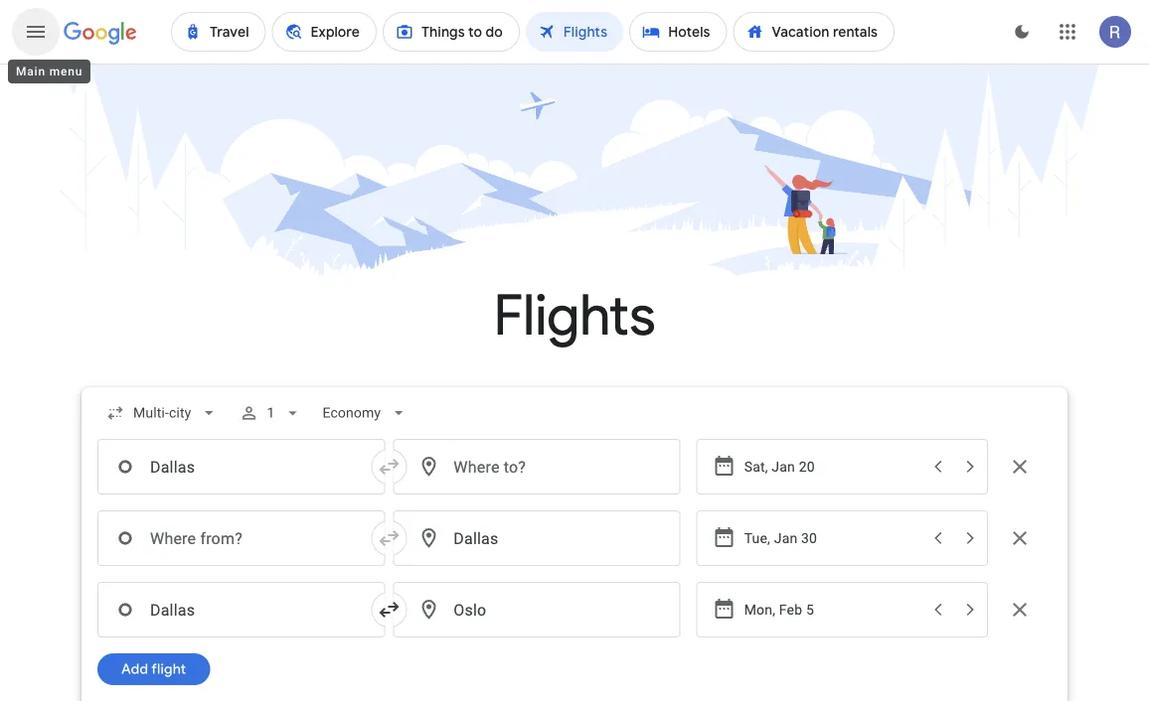 Task type: describe. For each thing, give the bounding box(es) containing it.
add flight
[[121, 661, 186, 679]]

Departure text field
[[744, 440, 921, 494]]

remove flight from dallas on sat, jan 20 image
[[1008, 455, 1032, 479]]

flight
[[151, 661, 186, 679]]

Where from? text field
[[97, 511, 385, 567]]

swap origin and destination. image
[[377, 598, 401, 622]]

1 button
[[231, 390, 311, 437]]

remove flight to dallas on tue, jan 30 image
[[1008, 527, 1032, 551]]

change appearance image
[[998, 8, 1046, 56]]

1
[[267, 405, 275, 421]]

departure text field for remove flight from dallas to oslo on mon, feb 5 icon
[[744, 583, 921, 637]]

departure text field for remove flight to dallas on tue, jan 30 image
[[744, 512, 921, 566]]

Flight search field
[[66, 388, 1084, 703]]

remove flight from dallas to oslo on mon, feb 5 image
[[1008, 598, 1032, 622]]



Task type: locate. For each thing, give the bounding box(es) containing it.
main
[[16, 65, 46, 79]]

None text field
[[393, 511, 681, 567], [97, 582, 385, 638], [393, 511, 681, 567], [97, 582, 385, 638]]

Where to? text field
[[393, 439, 681, 495]]

main menu
[[16, 65, 83, 79]]

flights
[[494, 281, 656, 351]]

1 vertical spatial departure text field
[[744, 583, 921, 637]]

add
[[121, 661, 148, 679]]

None text field
[[97, 439, 385, 495], [393, 582, 681, 638], [97, 439, 385, 495], [393, 582, 681, 638]]

add flight button
[[97, 654, 210, 686]]

None field
[[97, 395, 227, 431], [315, 395, 417, 431], [97, 395, 227, 431], [315, 395, 417, 431]]

main menu image
[[24, 20, 48, 44]]

Departure text field
[[744, 512, 921, 566], [744, 583, 921, 637]]

2 departure text field from the top
[[744, 583, 921, 637]]

menu
[[49, 65, 83, 79]]

1 departure text field from the top
[[744, 512, 921, 566]]

0 vertical spatial departure text field
[[744, 512, 921, 566]]



Task type: vqa. For each thing, say whether or not it's contained in the screenshot.
Search text box
no



